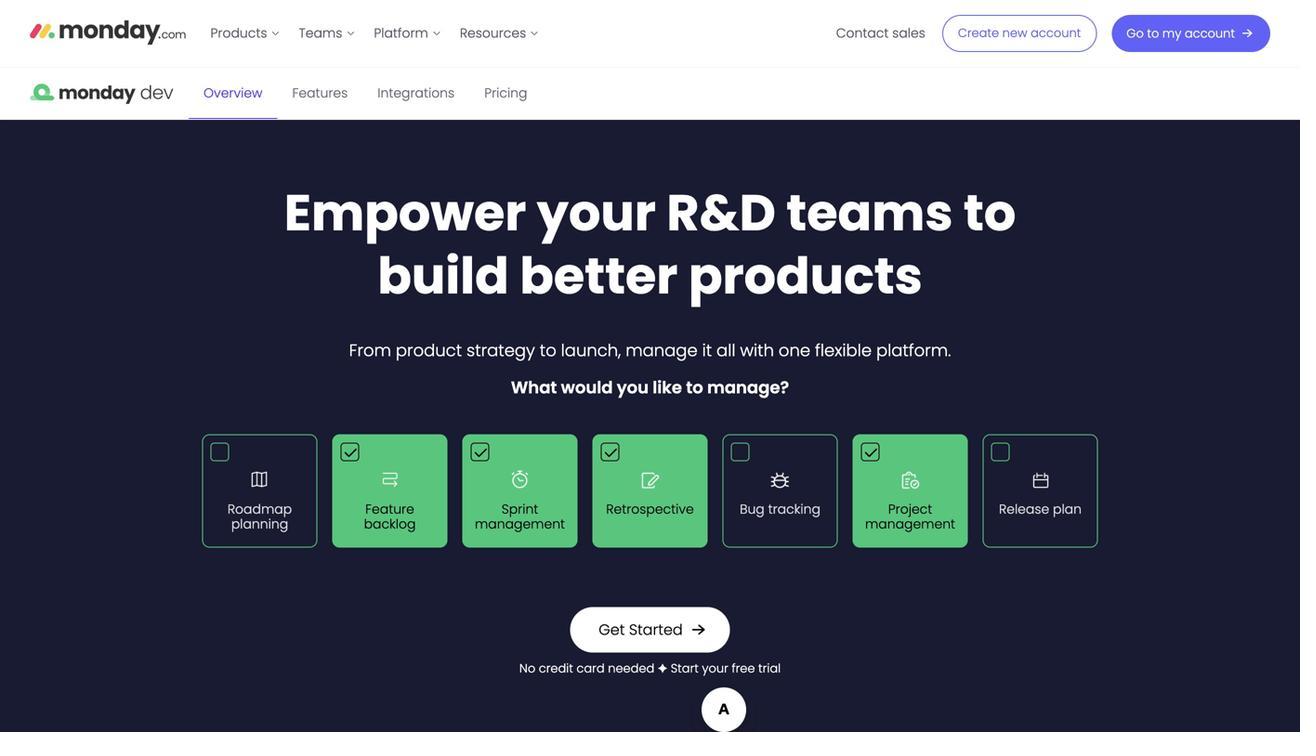 Task type: vqa. For each thing, say whether or not it's contained in the screenshot.
&
no



Task type: locate. For each thing, give the bounding box(es) containing it.
manage
[[626, 339, 698, 362]]

retrospective
[[606, 500, 694, 518]]

roadmap planning
[[228, 500, 292, 533]]

features link
[[277, 68, 363, 119]]

list
[[201, 0, 549, 67]]

list containing products
[[201, 0, 549, 67]]

to
[[1147, 25, 1159, 42], [964, 178, 1016, 248], [540, 339, 556, 362], [686, 376, 703, 400]]

teams
[[299, 24, 342, 42]]

0 horizontal spatial your
[[537, 178, 656, 248]]

1 vertical spatial your
[[702, 660, 728, 677]]

go
[[1127, 25, 1144, 42]]

no
[[519, 660, 535, 677]]

manage?
[[707, 376, 789, 400]]

feature
[[365, 500, 414, 518]]

Feature backlog checkbox
[[332, 434, 447, 548]]

group
[[195, 427, 1105, 555]]

account
[[1031, 25, 1081, 41], [1185, 25, 1235, 42]]

would
[[561, 376, 613, 400]]

1 horizontal spatial account
[[1185, 25, 1235, 42]]

management
[[475, 515, 565, 533], [865, 515, 955, 533]]

management inside checkbox
[[865, 515, 955, 533]]

0 horizontal spatial management
[[475, 515, 565, 533]]

tracking
[[768, 500, 820, 518]]

plan
[[1053, 500, 1082, 518]]

account right my
[[1185, 25, 1235, 42]]

management for sprint
[[475, 515, 565, 533]]

your inside the "empower your r&d teams to build better products"
[[537, 178, 656, 248]]

started
[[629, 619, 683, 640]]

bug w image
[[762, 461, 799, 498]]

no credit card needed ✦ start your free trial
[[519, 660, 781, 677]]

management inside option
[[475, 515, 565, 533]]

1 horizontal spatial management
[[865, 515, 955, 533]]

r&d
[[667, 178, 776, 248]]

to inside the "empower your r&d teams to build better products"
[[964, 178, 1016, 248]]

overview link
[[189, 68, 277, 119]]

roadmap
[[228, 500, 292, 518]]

card
[[577, 660, 605, 677]]

integrations
[[378, 84, 455, 102]]

go to my account
[[1127, 25, 1235, 42]]

projects w image
[[892, 461, 929, 498]]

1 horizontal spatial your
[[702, 660, 728, 677]]

create
[[958, 25, 999, 41]]

management down sprint w image
[[475, 515, 565, 533]]

it
[[702, 339, 712, 362]]

sprint management
[[475, 500, 565, 533]]

from
[[349, 339, 391, 362]]

release w image
[[1022, 461, 1059, 498]]

management down projects w image
[[865, 515, 955, 533]]

0 vertical spatial your
[[537, 178, 656, 248]]

bug tracking
[[740, 500, 820, 518]]

launch,
[[561, 339, 621, 362]]

0 horizontal spatial account
[[1031, 25, 1081, 41]]

strategy
[[467, 339, 535, 362]]

Bug tracking checkbox
[[723, 434, 838, 548]]

main element
[[201, 0, 1270, 67]]

1 management from the left
[[475, 515, 565, 533]]

credit
[[539, 660, 573, 677]]

teams link
[[289, 19, 365, 48]]

account right new
[[1031, 25, 1081, 41]]

get started button
[[570, 607, 730, 653]]

project
[[888, 500, 932, 518]]

one
[[779, 339, 810, 362]]

you
[[617, 376, 649, 400]]

your
[[537, 178, 656, 248], [702, 660, 728, 677]]

products
[[210, 24, 267, 42]]

group containing roadmap planning
[[195, 427, 1105, 555]]

platform link
[[365, 19, 451, 48]]

product
[[396, 339, 462, 362]]

overview
[[204, 84, 262, 102]]

empower your r&d teams to build better products
[[284, 178, 1016, 311]]

project management
[[865, 500, 955, 533]]

resources
[[460, 24, 526, 42]]

2 management from the left
[[865, 515, 955, 533]]

features
[[292, 84, 348, 102]]



Task type: describe. For each thing, give the bounding box(es) containing it.
like
[[653, 376, 682, 400]]

Project management checkbox
[[853, 434, 968, 548]]

integrations link
[[363, 68, 469, 119]]

hero option 2 image
[[0, 730, 1300, 732]]

Roadmap planning checkbox
[[202, 434, 317, 548]]

my
[[1162, 25, 1181, 42]]

all
[[717, 339, 735, 362]]

backlog
[[364, 515, 416, 533]]

sales
[[892, 24, 925, 42]]

empower
[[284, 178, 526, 248]]

better
[[520, 241, 678, 311]]

free
[[732, 660, 755, 677]]

what would you like to manage?
[[511, 376, 789, 400]]

planning
[[231, 515, 288, 533]]

from product strategy to launch, manage it all with one flexible platform.
[[349, 339, 951, 362]]

platform.
[[876, 339, 951, 362]]

go to my account button
[[1112, 15, 1270, 52]]

release
[[999, 500, 1049, 518]]

build
[[377, 241, 509, 311]]

teams
[[786, 178, 953, 248]]

monday.com logo image
[[30, 12, 186, 51]]

to inside button
[[1147, 25, 1159, 42]]

start
[[671, 660, 699, 677]]

products link
[[201, 19, 289, 48]]

sprint
[[502, 500, 538, 518]]

create new account
[[958, 25, 1081, 41]]

get started
[[599, 619, 683, 640]]

release plan
[[999, 500, 1082, 518]]

Release plan checkbox
[[983, 434, 1098, 548]]

pricing link
[[469, 68, 542, 119]]

pricing
[[484, 84, 527, 102]]

Sprint management checkbox
[[462, 434, 578, 548]]

what
[[511, 376, 557, 400]]

get
[[599, 619, 625, 640]]

✦
[[658, 660, 667, 677]]

backlog w image
[[371, 461, 408, 498]]

platform
[[374, 24, 428, 42]]

roadmap w 1 image
[[241, 461, 278, 498]]

contact sales
[[836, 24, 925, 42]]

retro w image
[[631, 461, 669, 498]]

trial
[[758, 660, 781, 677]]

bug
[[740, 500, 765, 518]]

monday.com dev image
[[30, 68, 174, 120]]

management for project
[[865, 515, 955, 533]]

new
[[1002, 25, 1027, 41]]

Retrospective checkbox
[[592, 434, 708, 548]]

with
[[740, 339, 774, 362]]

create new account button
[[942, 15, 1097, 52]]

contact sales button
[[827, 19, 935, 48]]

needed
[[608, 660, 654, 677]]

products
[[688, 241, 923, 311]]

flexible
[[815, 339, 872, 362]]

resources link
[[451, 19, 549, 48]]

sprint w image
[[501, 461, 539, 498]]

contact
[[836, 24, 889, 42]]

feature backlog
[[364, 500, 416, 533]]



